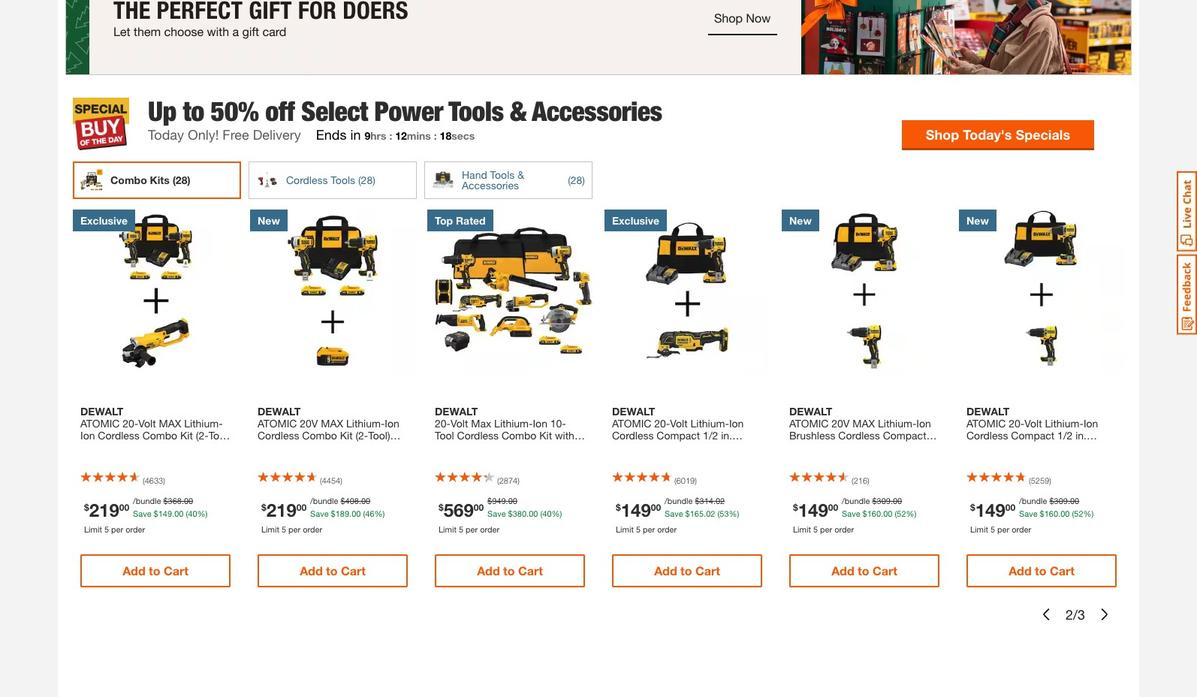 Task type: describe. For each thing, give the bounding box(es) containing it.
add to cart for 4633
[[123, 564, 189, 578]]

add to cart button for 2874
[[435, 555, 585, 588]]

dewalt link for 6019
[[613, 405, 763, 442]]

52 for ( 5259 )
[[1075, 509, 1084, 518]]

save for ( 5259 )
[[1020, 509, 1038, 518]]

408
[[345, 496, 359, 506]]

( 216 )
[[852, 476, 870, 486]]

previous slide image
[[1041, 609, 1053, 621]]

160 for ( 216 )
[[868, 509, 882, 518]]

dewalt link for 216
[[790, 405, 940, 442]]

order for ( 4454 )
[[303, 524, 323, 534]]

today only! free delivery
[[148, 126, 301, 143]]

46
[[365, 509, 375, 518]]

add to cart for 6019
[[655, 564, 721, 578]]

add to cart for 4454
[[300, 564, 366, 578]]

save for ( 4633 )
[[133, 509, 151, 518]]

2 : from the left
[[434, 129, 437, 142]]

53
[[720, 509, 729, 518]]

( inside the $ 219 00 /bundle $ 368 . 00 save $ 149 . 00 ( 40 %) limit 5 per order
[[186, 509, 188, 518]]

309 for ( 5259 )
[[1055, 496, 1069, 506]]

9
[[365, 129, 371, 142]]

to for ( 4633 )
[[149, 564, 160, 578]]

shop today's specials
[[927, 126, 1071, 143]]

save for ( 6019 )
[[665, 509, 684, 518]]

368
[[168, 496, 182, 506]]

live chat image
[[1178, 171, 1198, 252]]

& inside hand tools & accessories
[[518, 168, 525, 181]]

add to cart button for 216
[[790, 555, 940, 588]]

4454
[[322, 476, 341, 486]]

( inside 'cordless tools ( 28 )'
[[358, 174, 361, 187]]

save for ( 216 )
[[843, 509, 861, 518]]

secs
[[452, 129, 475, 142]]

0 vertical spatial &
[[511, 96, 527, 127]]

$ 569 00 $ 949 . 00 save $ 380 . 00 ( 40 %) limit 5 per order
[[439, 496, 562, 534]]

149 for ( 5259 )
[[976, 500, 1006, 521]]

3
[[1078, 606, 1086, 623]]

216
[[854, 476, 868, 486]]

add to cart for 216
[[832, 564, 898, 578]]

order for ( 4633 )
[[126, 524, 145, 534]]

$ 149 00 /bundle $ 314 . 02 save $ 165 . 02 ( 53 %) limit 5 per order
[[616, 496, 740, 534]]

( 5259 )
[[1030, 476, 1052, 486]]

dewalt for ( 4454 )
[[258, 405, 301, 418]]

/bundle for 5259
[[1020, 496, 1048, 506]]

per for ( 6019 )
[[643, 524, 655, 534]]

atomic 20-volt lithium-ion cordless compact 1/2 in. drill/driver kit and 1/2 in. hammer drill with 2ah battery & charger image
[[960, 210, 1125, 375]]

149 inside the $ 219 00 /bundle $ 368 . 00 save $ 149 . 00 ( 40 %) limit 5 per order
[[158, 509, 172, 518]]

/bundle for 4454
[[310, 496, 338, 506]]

special buy logo image
[[73, 98, 129, 150]]

per for ( 216 )
[[821, 524, 833, 534]]

combo kits ( 28 )
[[110, 173, 191, 187]]

( inside '$ 219 00 /bundle $ 408 . 00 save $ 189 . 00 ( 46 %) limit 5 per order'
[[363, 509, 365, 518]]

per inside $ 569 00 $ 949 . 00 save $ 380 . 00 ( 40 %) limit 5 per order
[[466, 524, 478, 534]]

save inside $ 569 00 $ 949 . 00 save $ 380 . 00 ( 40 %) limit 5 per order
[[488, 509, 506, 518]]

atomic 20-volt max lithium-ion cordless combo kit (2-tool) and 4.5 in. - 5 in. grinder with (2) 2ah batteries & charger image
[[73, 210, 238, 375]]

ends in
[[316, 126, 361, 143]]

combo
[[110, 173, 147, 186]]

limit for ( 216 )
[[794, 524, 812, 534]]

hrs
[[371, 129, 387, 142]]

new for ( 216 )
[[790, 214, 812, 227]]

dewalt link for 4454
[[258, 405, 408, 442]]

5 for ( 4454 )
[[282, 524, 286, 534]]

add to cart button for 4633
[[80, 555, 231, 588]]

to for ( 5259 )
[[1036, 564, 1047, 578]]

569
[[444, 500, 474, 521]]

add to cart for 5259
[[1009, 564, 1075, 578]]

dewalt for ( 2874 )
[[435, 405, 478, 418]]

%) for ( 216 )
[[907, 509, 917, 518]]

( 4633 )
[[143, 476, 165, 486]]

cordless tools ( 28 )
[[286, 173, 376, 187]]

exclusive for 219
[[80, 214, 128, 227]]

limit for ( 4633 )
[[84, 524, 102, 534]]

mins
[[407, 129, 431, 142]]

1 horizontal spatial 02
[[716, 496, 725, 506]]

189
[[336, 509, 350, 518]]

up
[[148, 96, 176, 127]]

) for ( 4454 )
[[341, 476, 343, 486]]

add for ( 6019 )
[[655, 564, 678, 578]]

feedback link image
[[1178, 254, 1198, 335]]

exclusive for 149
[[613, 214, 660, 227]]

160 for ( 5259 )
[[1045, 509, 1059, 518]]

/bundle for 6019
[[665, 496, 693, 506]]

%) for ( 4633 )
[[197, 509, 208, 518]]

( 4454 )
[[320, 476, 343, 486]]

order for ( 216 )
[[835, 524, 855, 534]]

) for ( 4633 )
[[163, 476, 165, 486]]

order inside $ 569 00 $ 949 . 00 save $ 380 . 00 ( 40 %) limit 5 per order
[[480, 524, 500, 534]]

6019
[[677, 476, 695, 486]]

5259
[[1032, 476, 1050, 486]]

dewalt for ( 216 )
[[790, 405, 833, 418]]

add to cart button for 6019
[[613, 555, 763, 588]]

dewalt link for 4633
[[80, 405, 231, 442]]

hand
[[462, 168, 488, 181]]

314
[[700, 496, 714, 506]]

3 28 from the left
[[571, 174, 583, 187]]

cart for ( 6019 )
[[696, 564, 721, 578]]

atomic 20v max lithium-ion brushless cordless compact 1/4 in. impact driver kit and 1/2 in. hammer drill w/2ah battery image
[[782, 210, 948, 375]]

2 / 3
[[1066, 606, 1086, 623]]

dewalt link for 2874
[[435, 405, 585, 442]]

add for ( 4454 )
[[300, 564, 323, 578]]

$ 149 00 /bundle $ 309 . 00 save $ 160 . 00 ( 52 %) limit 5 per order for 216
[[794, 496, 917, 534]]

5 for ( 4633 )
[[104, 524, 109, 534]]

40 inside the $ 219 00 /bundle $ 368 . 00 save $ 149 . 00 ( 40 %) limit 5 per order
[[188, 509, 197, 518]]

add to cart button for 5259
[[967, 555, 1118, 588]]

%) for ( 6019 )
[[729, 509, 740, 518]]

to for ( 216 )
[[858, 564, 870, 578]]

5 for ( 5259 )
[[991, 524, 996, 534]]

kits
[[150, 173, 170, 186]]

to for ( 2874 )
[[504, 564, 515, 578]]

tools for cordless tools ( 28 )
[[331, 173, 356, 186]]

add to cart button for 4454
[[258, 555, 408, 588]]

limit for ( 4454 )
[[262, 524, 279, 534]]



Task type: vqa. For each thing, say whether or not it's contained in the screenshot.


Task type: locate. For each thing, give the bounding box(es) containing it.
power
[[375, 96, 443, 127]]

6 cart from the left
[[1051, 564, 1075, 578]]

5 cart from the left
[[873, 564, 898, 578]]

%) inside the $ 219 00 /bundle $ 368 . 00 save $ 149 . 00 ( 40 %) limit 5 per order
[[197, 509, 208, 518]]

%)
[[197, 509, 208, 518], [375, 509, 385, 518], [552, 509, 562, 518], [729, 509, 740, 518], [907, 509, 917, 518], [1084, 509, 1095, 518]]

1 cart from the left
[[164, 564, 189, 578]]

3 cart from the left
[[519, 564, 543, 578]]

149
[[621, 500, 651, 521], [799, 500, 829, 521], [976, 500, 1006, 521], [158, 509, 172, 518]]

add for ( 5259 )
[[1009, 564, 1032, 578]]

limit
[[84, 524, 102, 534], [262, 524, 279, 534], [439, 524, 457, 534], [616, 524, 634, 534], [794, 524, 812, 534], [971, 524, 989, 534]]

1 per from the left
[[111, 524, 123, 534]]

/bundle down ( 6019 )
[[665, 496, 693, 506]]

1 horizontal spatial accessories
[[532, 96, 663, 127]]

28 inside combo kits ( 28 )
[[176, 174, 187, 187]]

/bundle down ( 4633 )
[[133, 496, 161, 506]]

2 cart from the left
[[341, 564, 366, 578]]

$ 149 00 /bundle $ 309 . 00 save $ 160 . 00 ( 52 %) limit 5 per order
[[794, 496, 917, 534], [971, 496, 1095, 534]]

&
[[511, 96, 527, 127], [518, 168, 525, 181]]

per
[[111, 524, 123, 534], [289, 524, 301, 534], [466, 524, 478, 534], [643, 524, 655, 534], [821, 524, 833, 534], [998, 524, 1010, 534]]

order inside '$ 219 00 /bundle $ 408 . 00 save $ 189 . 00 ( 46 %) limit 5 per order'
[[303, 524, 323, 534]]

accessories
[[532, 96, 663, 127], [462, 179, 519, 191]]

5 inside '$ 219 00 /bundle $ 408 . 00 save $ 189 . 00 ( 46 %) limit 5 per order'
[[282, 524, 286, 534]]

/bundle for 4633
[[133, 496, 161, 506]]

2 52 from the left
[[1075, 509, 1084, 518]]

ends in 9 hrs : 12 mins : 18 secs
[[316, 126, 475, 143]]

shop today's specials link
[[903, 120, 1095, 148]]

0 horizontal spatial 219
[[89, 500, 119, 521]]

order down ( 4454 )
[[303, 524, 323, 534]]

1 horizontal spatial 309
[[1055, 496, 1069, 506]]

order down ( 6019 )
[[658, 524, 677, 534]]

12
[[395, 129, 407, 142]]

1 vertical spatial accessories
[[462, 179, 519, 191]]

new for ( 4454 )
[[258, 214, 280, 227]]

02
[[716, 496, 725, 506], [707, 509, 716, 518]]

dewalt link up 4454
[[258, 405, 408, 442]]

save
[[133, 509, 151, 518], [310, 509, 329, 518], [488, 509, 506, 518], [665, 509, 684, 518], [843, 509, 861, 518], [1020, 509, 1038, 518]]

4 /bundle from the left
[[843, 496, 871, 506]]

1 /bundle from the left
[[133, 496, 161, 506]]

2874
[[500, 476, 518, 486]]

order down 216
[[835, 524, 855, 534]]

new
[[258, 214, 280, 227], [790, 214, 812, 227], [967, 214, 990, 227]]

1 horizontal spatial 219
[[267, 500, 297, 521]]

%) inside '$ 219 00 /bundle $ 408 . 00 save $ 189 . 00 ( 46 %) limit 5 per order'
[[375, 509, 385, 518]]

2 new from the left
[[790, 214, 812, 227]]

/bundle inside '$ 219 00 /bundle $ 408 . 00 save $ 189 . 00 ( 46 %) limit 5 per order'
[[310, 496, 338, 506]]

dewalt link up 6019
[[613, 405, 763, 442]]

to for ( 6019 )
[[681, 564, 693, 578]]

save down 216
[[843, 509, 861, 518]]

28 for combo kits ( 28 )
[[176, 174, 187, 187]]

3 add to cart button from the left
[[435, 555, 585, 588]]

tools
[[449, 96, 504, 127], [490, 168, 515, 181], [331, 173, 356, 186]]

6 save from the left
[[1020, 509, 1038, 518]]

exclusive
[[80, 214, 128, 227], [613, 214, 660, 227]]

3 add from the left
[[477, 564, 500, 578]]

save inside $ 149 00 /bundle $ 314 . 02 save $ 165 . 02 ( 53 %) limit 5 per order
[[665, 509, 684, 518]]

cart for ( 5259 )
[[1051, 564, 1075, 578]]

/bundle inside the $ 219 00 /bundle $ 368 . 00 save $ 149 . 00 ( 40 %) limit 5 per order
[[133, 496, 161, 506]]

off
[[265, 96, 295, 127]]

3 per from the left
[[466, 524, 478, 534]]

4 dewalt link from the left
[[613, 405, 763, 442]]

6 5 from the left
[[991, 524, 996, 534]]

4 save from the left
[[665, 509, 684, 518]]

5 add from the left
[[832, 564, 855, 578]]

1 $ 149 00 /bundle $ 309 . 00 save $ 160 . 00 ( 52 %) limit 5 per order from the left
[[794, 496, 917, 534]]

165
[[690, 509, 704, 518]]

free delivery
[[223, 126, 301, 143]]

order down 4633
[[126, 524, 145, 534]]

2 limit from the left
[[262, 524, 279, 534]]

5 %) from the left
[[907, 509, 917, 518]]

order for ( 5259 )
[[1013, 524, 1032, 534]]

5 order from the left
[[835, 524, 855, 534]]

0 horizontal spatial $ 149 00 /bundle $ 309 . 00 save $ 160 . 00 ( 52 %) limit 5 per order
[[794, 496, 917, 534]]

& right hand
[[518, 168, 525, 181]]

0 horizontal spatial 28
[[176, 174, 187, 187]]

/bundle down ( 4454 )
[[310, 496, 338, 506]]

( 2874 )
[[498, 476, 520, 486]]

save down 5259 at the bottom right of the page
[[1020, 509, 1038, 518]]

0 horizontal spatial 309
[[877, 496, 891, 506]]

/bundle down 216
[[843, 496, 871, 506]]

%) inside $ 149 00 /bundle $ 314 . 02 save $ 165 . 02 ( 53 %) limit 5 per order
[[729, 509, 740, 518]]

1 add to cart from the left
[[123, 564, 189, 578]]

%) for ( 5259 )
[[1084, 509, 1095, 518]]

2 40 from the left
[[543, 509, 552, 518]]

) inside combo kits ( 28 )
[[187, 174, 191, 187]]

40
[[188, 509, 197, 518], [543, 509, 552, 518]]

limit inside $ 149 00 /bundle $ 314 . 02 save $ 165 . 02 ( 53 %) limit 5 per order
[[616, 524, 634, 534]]

5 5 from the left
[[814, 524, 818, 534]]

1 dewalt from the left
[[80, 405, 123, 418]]

1 219 from the left
[[89, 500, 119, 521]]

limit inside the $ 219 00 /bundle $ 368 . 00 save $ 149 . 00 ( 40 %) limit 5 per order
[[84, 524, 102, 534]]

02 up 53
[[716, 496, 725, 506]]

per for ( 4633 )
[[111, 524, 123, 534]]

1 add to cart button from the left
[[80, 555, 231, 588]]

1 order from the left
[[126, 524, 145, 534]]

219 inside the $ 219 00 /bundle $ 368 . 00 save $ 149 . 00 ( 40 %) limit 5 per order
[[89, 500, 119, 521]]

per for ( 5259 )
[[998, 524, 1010, 534]]

save inside '$ 219 00 /bundle $ 408 . 00 save $ 189 . 00 ( 46 %) limit 5 per order'
[[310, 509, 329, 518]]

3 5 from the left
[[459, 524, 464, 534]]

1 vertical spatial 02
[[707, 509, 716, 518]]

2 $ 149 00 /bundle $ 309 . 00 save $ 160 . 00 ( 52 %) limit 5 per order from the left
[[971, 496, 1095, 534]]

cart for ( 2874 )
[[519, 564, 543, 578]]

5
[[104, 524, 109, 534], [282, 524, 286, 534], [459, 524, 464, 534], [636, 524, 641, 534], [814, 524, 818, 534], [991, 524, 996, 534]]

5 add to cart from the left
[[832, 564, 898, 578]]

1 horizontal spatial 160
[[1045, 509, 1059, 518]]

2 add from the left
[[300, 564, 323, 578]]

02 down 314
[[707, 509, 716, 518]]

1 dewalt link from the left
[[80, 405, 231, 442]]

2 exclusive from the left
[[613, 214, 660, 227]]

18
[[440, 129, 452, 142]]

3 limit from the left
[[439, 524, 457, 534]]

4 add to cart button from the left
[[613, 555, 763, 588]]

2 28 from the left
[[361, 174, 373, 187]]

28 for cordless tools ( 28 )
[[361, 174, 373, 187]]

2
[[1066, 606, 1074, 623]]

00 inside $ 149 00 /bundle $ 314 . 02 save $ 165 . 02 ( 53 %) limit 5 per order
[[651, 502, 661, 513]]

add to cart button
[[80, 555, 231, 588], [258, 555, 408, 588], [435, 555, 585, 588], [613, 555, 763, 588], [790, 555, 940, 588], [967, 555, 1118, 588]]

5 inside $ 149 00 /bundle $ 314 . 02 save $ 165 . 02 ( 53 %) limit 5 per order
[[636, 524, 641, 534]]

1 28 from the left
[[176, 174, 187, 187]]

6 add from the left
[[1009, 564, 1032, 578]]

(
[[173, 174, 176, 187], [358, 174, 361, 187], [568, 174, 571, 187], [143, 476, 145, 486], [320, 476, 322, 486], [498, 476, 500, 486], [675, 476, 677, 486], [852, 476, 854, 486], [1030, 476, 1032, 486], [186, 509, 188, 518], [363, 509, 365, 518], [541, 509, 543, 518], [718, 509, 720, 518], [895, 509, 898, 518], [1073, 509, 1075, 518]]

add to cart for 2874
[[477, 564, 543, 578]]

up to 50% off select power tools & accessories
[[148, 96, 663, 127]]

next slide image
[[1100, 609, 1112, 621]]

save left 165
[[665, 509, 684, 518]]

1 horizontal spatial 40
[[543, 509, 552, 518]]

( 6019 )
[[675, 476, 697, 486]]

5 dewalt from the left
[[790, 405, 833, 418]]

1 52 from the left
[[898, 509, 907, 518]]

cart for ( 4454 )
[[341, 564, 366, 578]]

1 40 from the left
[[188, 509, 197, 518]]

( inside combo kits ( 28 )
[[173, 174, 176, 187]]

0 horizontal spatial :
[[390, 129, 393, 142]]

dewalt link up 2874
[[435, 405, 585, 442]]

6 add to cart button from the left
[[967, 555, 1118, 588]]

save down 949 on the left
[[488, 509, 506, 518]]

.
[[182, 496, 184, 506], [359, 496, 361, 506], [506, 496, 509, 506], [714, 496, 716, 506], [891, 496, 894, 506], [1069, 496, 1071, 506], [172, 509, 174, 518], [350, 509, 352, 518], [527, 509, 529, 518], [704, 509, 707, 518], [882, 509, 884, 518], [1059, 509, 1061, 518]]

0 horizontal spatial new
[[258, 214, 280, 227]]

cart for ( 4633 )
[[164, 564, 189, 578]]

/bundle for 216
[[843, 496, 871, 506]]

2 order from the left
[[303, 524, 323, 534]]

%) for ( 4454 )
[[375, 509, 385, 518]]

$
[[163, 496, 168, 506], [341, 496, 345, 506], [488, 496, 492, 506], [696, 496, 700, 506], [873, 496, 877, 506], [1050, 496, 1055, 506], [84, 502, 89, 513], [262, 502, 267, 513], [439, 502, 444, 513], [616, 502, 621, 513], [794, 502, 799, 513], [971, 502, 976, 513], [154, 509, 158, 518], [331, 509, 336, 518], [509, 509, 513, 518], [686, 509, 690, 518], [863, 509, 868, 518], [1041, 509, 1045, 518]]

1 309 from the left
[[877, 496, 891, 506]]

0 horizontal spatial accessories
[[462, 179, 519, 191]]

2 160 from the left
[[1045, 509, 1059, 518]]

2 %) from the left
[[375, 509, 385, 518]]

dewalt link up 216
[[790, 405, 940, 442]]

)
[[187, 174, 191, 187], [373, 174, 376, 187], [583, 174, 585, 187], [163, 476, 165, 486], [341, 476, 343, 486], [518, 476, 520, 486], [695, 476, 697, 486], [868, 476, 870, 486], [1050, 476, 1052, 486]]

2 add to cart button from the left
[[258, 555, 408, 588]]

atomic 20v max lithium-ion cordless combo kit (2-tool) with premium 5.0ah battery, (2) 2.0ah batteries, charger and bag image
[[250, 210, 416, 375]]

to for ( 4454 )
[[326, 564, 338, 578]]

4 add to cart from the left
[[655, 564, 721, 578]]

) for ( 216 )
[[868, 476, 870, 486]]

5 for ( 6019 )
[[636, 524, 641, 534]]

3 /bundle from the left
[[665, 496, 693, 506]]

order for ( 6019 )
[[658, 524, 677, 534]]

0 horizontal spatial exclusive
[[80, 214, 128, 227]]

dewalt link up 4633
[[80, 405, 231, 442]]

limit for ( 6019 )
[[616, 524, 634, 534]]

dewalt link up 5259 at the bottom right of the page
[[967, 405, 1118, 442]]

cordless
[[286, 173, 328, 186]]

2 dewalt from the left
[[258, 405, 301, 418]]

5 dewalt link from the left
[[790, 405, 940, 442]]

5 limit from the left
[[794, 524, 812, 534]]

dewalt for ( 4633 )
[[80, 405, 123, 418]]

accessories inside hand tools & accessories
[[462, 179, 519, 191]]

4 order from the left
[[658, 524, 677, 534]]

2 horizontal spatial 28
[[571, 174, 583, 187]]

160 down 5259 at the bottom right of the page
[[1045, 509, 1059, 518]]

219 left 189
[[267, 500, 297, 521]]

add
[[123, 564, 146, 578], [300, 564, 323, 578], [477, 564, 500, 578], [655, 564, 678, 578], [832, 564, 855, 578], [1009, 564, 1032, 578]]

%) inside $ 569 00 $ 949 . 00 save $ 380 . 00 ( 40 %) limit 5 per order
[[552, 509, 562, 518]]

save left 189
[[310, 509, 329, 518]]

1 horizontal spatial $ 149 00 /bundle $ 309 . 00 save $ 160 . 00 ( 52 %) limit 5 per order
[[971, 496, 1095, 534]]

4633
[[145, 476, 163, 486]]

order inside $ 149 00 /bundle $ 314 . 02 save $ 165 . 02 ( 53 %) limit 5 per order
[[658, 524, 677, 534]]

5 per from the left
[[821, 524, 833, 534]]

52
[[898, 509, 907, 518], [1075, 509, 1084, 518]]

per for ( 4454 )
[[289, 524, 301, 534]]

219 for new
[[267, 500, 297, 521]]

50%
[[211, 96, 259, 127]]

: left 12
[[390, 129, 393, 142]]

tools right cordless
[[331, 173, 356, 186]]

per inside '$ 219 00 /bundle $ 408 . 00 save $ 189 . 00 ( 46 %) limit 5 per order'
[[289, 524, 301, 534]]

order down 5259 at the bottom right of the page
[[1013, 524, 1032, 534]]

160
[[868, 509, 882, 518], [1045, 509, 1059, 518]]

380
[[513, 509, 527, 518]]

309
[[877, 496, 891, 506], [1055, 496, 1069, 506]]

4 cart from the left
[[696, 564, 721, 578]]

160 down 216
[[868, 509, 882, 518]]

1 vertical spatial &
[[518, 168, 525, 181]]

tools inside hand tools & accessories
[[490, 168, 515, 181]]

4 limit from the left
[[616, 524, 634, 534]]

) for ( 2874 )
[[518, 476, 520, 486]]

: left the 18
[[434, 129, 437, 142]]

0 vertical spatial 02
[[716, 496, 725, 506]]

/
[[1074, 606, 1078, 623]]

order
[[126, 524, 145, 534], [303, 524, 323, 534], [480, 524, 500, 534], [658, 524, 677, 534], [835, 524, 855, 534], [1013, 524, 1032, 534]]

$ 219 00 /bundle $ 408 . 00 save $ 189 . 00 ( 46 %) limit 5 per order
[[262, 496, 385, 534]]

limit inside '$ 219 00 /bundle $ 408 . 00 save $ 189 . 00 ( 46 %) limit 5 per order'
[[262, 524, 279, 534]]

add for ( 2874 )
[[477, 564, 500, 578]]

3 dewalt from the left
[[435, 405, 478, 418]]

5 inside $ 569 00 $ 949 . 00 save $ 380 . 00 ( 40 %) limit 5 per order
[[459, 524, 464, 534]]

1 exclusive from the left
[[80, 214, 128, 227]]

tools inside 'cordless tools ( 28 )'
[[331, 173, 356, 186]]

) for ( 28 )
[[583, 174, 585, 187]]

per inside $ 149 00 /bundle $ 314 . 02 save $ 165 . 02 ( 53 %) limit 5 per order
[[643, 524, 655, 534]]

1 horizontal spatial :
[[434, 129, 437, 142]]

40 inside $ 569 00 $ 949 . 00 save $ 380 . 00 ( 40 %) limit 5 per order
[[543, 509, 552, 518]]

add to cart
[[123, 564, 189, 578], [300, 564, 366, 578], [477, 564, 543, 578], [655, 564, 721, 578], [832, 564, 898, 578], [1009, 564, 1075, 578]]

2 per from the left
[[289, 524, 301, 534]]

2 5 from the left
[[282, 524, 286, 534]]

5 save from the left
[[843, 509, 861, 518]]

( inside $ 149 00 /bundle $ 314 . 02 save $ 165 . 02 ( 53 %) limit 5 per order
[[718, 509, 720, 518]]

219 for exclusive
[[89, 500, 119, 521]]

52 for ( 216 )
[[898, 509, 907, 518]]

149 for ( 6019 )
[[621, 500, 651, 521]]

6 dewalt from the left
[[967, 405, 1010, 418]]

0 horizontal spatial 160
[[868, 509, 882, 518]]

tools right hand
[[490, 168, 515, 181]]

219 left 368
[[89, 500, 119, 521]]

select
[[301, 96, 368, 127]]

$ 149 00 /bundle $ 309 . 00 save $ 160 . 00 ( 52 %) limit 5 per order down 216
[[794, 496, 917, 534]]

28
[[176, 174, 187, 187], [361, 174, 373, 187], [571, 174, 583, 187]]

the perfect gift for doers - let them choose with a gift card. shop now image
[[65, 0, 1133, 75]]

dewalt for ( 6019 )
[[613, 405, 656, 418]]

) for ( 5259 )
[[1050, 476, 1052, 486]]

top rated
[[435, 214, 486, 227]]

limit for ( 5259 )
[[971, 524, 989, 534]]

1 save from the left
[[133, 509, 151, 518]]

1 horizontal spatial exclusive
[[613, 214, 660, 227]]

$ 149 00 /bundle $ 309 . 00 save $ 160 . 00 ( 52 %) limit 5 per order down 5259 at the bottom right of the page
[[971, 496, 1095, 534]]

3 %) from the left
[[552, 509, 562, 518]]

save inside the $ 219 00 /bundle $ 368 . 00 save $ 149 . 00 ( 40 %) limit 5 per order
[[133, 509, 151, 518]]

309 for ( 216 )
[[877, 496, 891, 506]]

1 5 from the left
[[104, 524, 109, 534]]

949
[[492, 496, 506, 506]]

:
[[390, 129, 393, 142], [434, 129, 437, 142]]

/bundle down 5259 at the bottom right of the page
[[1020, 496, 1048, 506]]

4 add from the left
[[655, 564, 678, 578]]

dewalt link for 5259
[[967, 405, 1118, 442]]

) inside 'cordless tools ( 28 )'
[[373, 174, 376, 187]]

0 horizontal spatial 52
[[898, 509, 907, 518]]

4 dewalt from the left
[[613, 405, 656, 418]]

1 horizontal spatial 28
[[361, 174, 373, 187]]

cart
[[164, 564, 189, 578], [341, 564, 366, 578], [519, 564, 543, 578], [696, 564, 721, 578], [873, 564, 898, 578], [1051, 564, 1075, 578]]

order down 949 on the left
[[480, 524, 500, 534]]

3 add to cart from the left
[[477, 564, 543, 578]]

cart for ( 216 )
[[873, 564, 898, 578]]

new for ( 5259 )
[[967, 214, 990, 227]]

1 %) from the left
[[197, 509, 208, 518]]

1 : from the left
[[390, 129, 393, 142]]

6 per from the left
[[998, 524, 1010, 534]]

5 inside the $ 219 00 /bundle $ 368 . 00 save $ 149 . 00 ( 40 %) limit 5 per order
[[104, 524, 109, 534]]

2 horizontal spatial new
[[967, 214, 990, 227]]

save down ( 4633 )
[[133, 509, 151, 518]]

149 for ( 216 )
[[799, 500, 829, 521]]

accessories up rated on the top
[[462, 179, 519, 191]]

6 %) from the left
[[1084, 509, 1095, 518]]

today only!
[[148, 126, 219, 143]]

0 horizontal spatial 40
[[188, 509, 197, 518]]

1 horizontal spatial new
[[790, 214, 812, 227]]

0 horizontal spatial 02
[[707, 509, 716, 518]]

& up hand tools & accessories
[[511, 96, 527, 127]]

tools for hand tools & accessories
[[490, 168, 515, 181]]

149 inside $ 149 00 /bundle $ 314 . 02 save $ 165 . 02 ( 53 %) limit 5 per order
[[621, 500, 651, 521]]

$ 219 00 /bundle $ 368 . 00 save $ 149 . 00 ( 40 %) limit 5 per order
[[84, 496, 208, 534]]

1 new from the left
[[258, 214, 280, 227]]

per inside the $ 219 00 /bundle $ 368 . 00 save $ 149 . 00 ( 40 %) limit 5 per order
[[111, 524, 123, 534]]

/bundle
[[133, 496, 161, 506], [310, 496, 338, 506], [665, 496, 693, 506], [843, 496, 871, 506], [1020, 496, 1048, 506]]

4 per from the left
[[643, 524, 655, 534]]

1 add from the left
[[123, 564, 146, 578]]

/bundle inside $ 149 00 /bundle $ 314 . 02 save $ 165 . 02 ( 53 %) limit 5 per order
[[665, 496, 693, 506]]

0 vertical spatial accessories
[[532, 96, 663, 127]]

limit inside $ 569 00 $ 949 . 00 save $ 380 . 00 ( 40 %) limit 5 per order
[[439, 524, 457, 534]]

dewalt link
[[80, 405, 231, 442], [258, 405, 408, 442], [435, 405, 585, 442], [613, 405, 763, 442], [790, 405, 940, 442], [967, 405, 1118, 442]]

) for ( 6019 )
[[695, 476, 697, 486]]

save for ( 4454 )
[[310, 509, 329, 518]]

dewalt
[[80, 405, 123, 418], [258, 405, 301, 418], [435, 405, 478, 418], [613, 405, 656, 418], [790, 405, 833, 418], [967, 405, 1010, 418]]

1 limit from the left
[[84, 524, 102, 534]]

( 28 )
[[568, 174, 585, 187]]

rated
[[456, 214, 486, 227]]

5 /bundle from the left
[[1020, 496, 1048, 506]]

3 order from the left
[[480, 524, 500, 534]]

top
[[435, 214, 453, 227]]

1 horizontal spatial 52
[[1075, 509, 1084, 518]]

2 dewalt link from the left
[[258, 405, 408, 442]]

2 /bundle from the left
[[310, 496, 338, 506]]

dewalt for ( 5259 )
[[967, 405, 1010, 418]]

4 %) from the left
[[729, 509, 740, 518]]

2 219 from the left
[[267, 500, 297, 521]]

219 inside '$ 219 00 /bundle $ 408 . 00 save $ 189 . 00 ( 46 %) limit 5 per order'
[[267, 500, 297, 521]]

20-volt max lithium-ion 10-tool cordless combo kit with two 2.0 ah batteries, charger and 2 bags image
[[428, 210, 593, 375]]

2 309 from the left
[[1055, 496, 1069, 506]]

3 save from the left
[[488, 509, 506, 518]]

3 new from the left
[[967, 214, 990, 227]]

6 limit from the left
[[971, 524, 989, 534]]

219
[[89, 500, 119, 521], [267, 500, 297, 521]]

atomic 20-volt lithium-ion cordless compact 1/2 in. drill/driver kit and oscillating tool w/2ah battery, charger and bag image
[[605, 210, 770, 375]]

to
[[183, 96, 204, 127], [149, 564, 160, 578], [326, 564, 338, 578], [504, 564, 515, 578], [681, 564, 693, 578], [858, 564, 870, 578], [1036, 564, 1047, 578]]

6 dewalt link from the left
[[967, 405, 1118, 442]]

28 inside 'cordless tools ( 28 )'
[[361, 174, 373, 187]]

4 5 from the left
[[636, 524, 641, 534]]

add for ( 216 )
[[832, 564, 855, 578]]

tools up secs
[[449, 96, 504, 127]]

5 add to cart button from the left
[[790, 555, 940, 588]]

add for ( 4633 )
[[123, 564, 146, 578]]

2 add to cart from the left
[[300, 564, 366, 578]]

order inside the $ 219 00 /bundle $ 368 . 00 save $ 149 . 00 ( 40 %) limit 5 per order
[[126, 524, 145, 534]]

( inside $ 569 00 $ 949 . 00 save $ 380 . 00 ( 40 %) limit 5 per order
[[541, 509, 543, 518]]

3 dewalt link from the left
[[435, 405, 585, 442]]

$ 149 00 /bundle $ 309 . 00 save $ 160 . 00 ( 52 %) limit 5 per order for 5259
[[971, 496, 1095, 534]]

hand tools & accessories
[[462, 168, 525, 191]]

1 160 from the left
[[868, 509, 882, 518]]

00
[[184, 496, 193, 506], [361, 496, 371, 506], [509, 496, 518, 506], [894, 496, 903, 506], [1071, 496, 1080, 506], [119, 502, 129, 513], [297, 502, 307, 513], [474, 502, 484, 513], [651, 502, 661, 513], [829, 502, 839, 513], [1006, 502, 1016, 513], [174, 509, 184, 518], [352, 509, 361, 518], [529, 509, 538, 518], [884, 509, 893, 518], [1061, 509, 1070, 518]]

2 save from the left
[[310, 509, 329, 518]]

accessories up ( 28 )
[[532, 96, 663, 127]]

5 for ( 216 )
[[814, 524, 818, 534]]

6 add to cart from the left
[[1009, 564, 1075, 578]]

6 order from the left
[[1013, 524, 1032, 534]]



